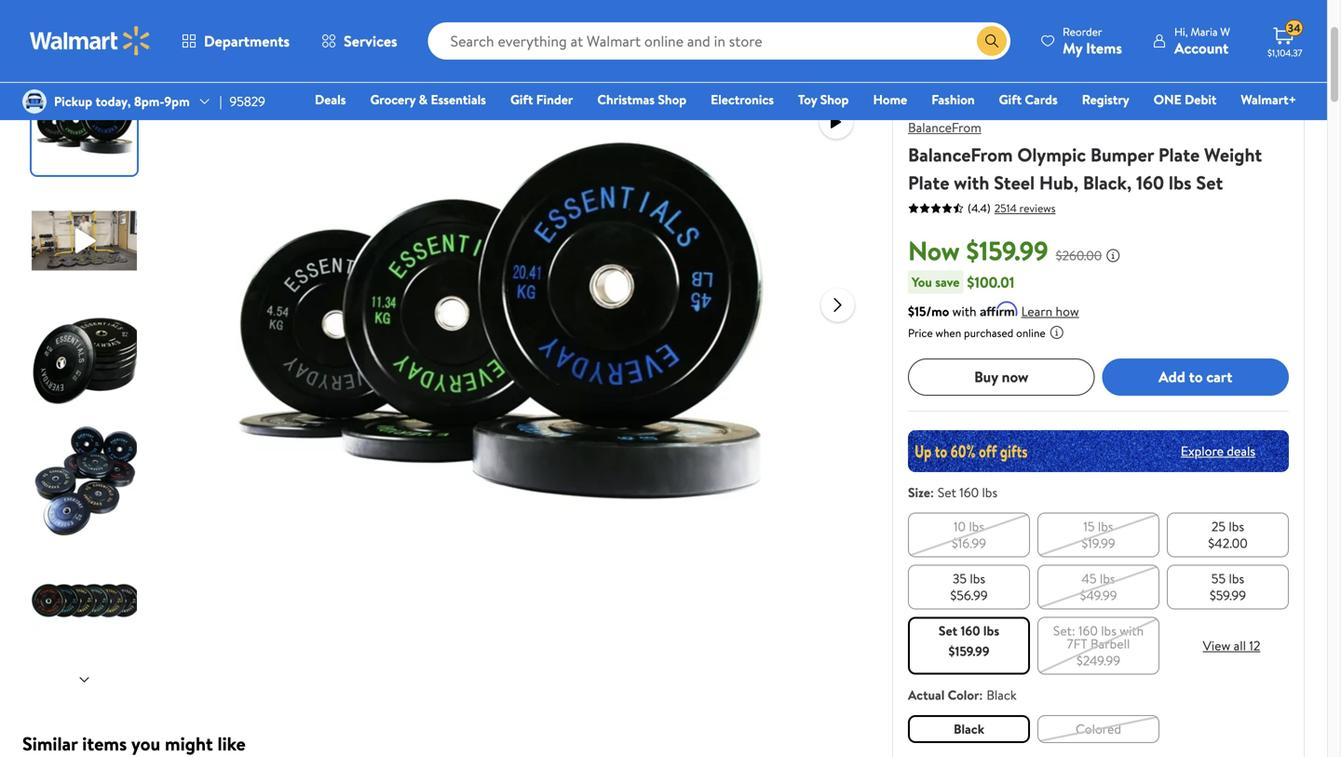 Task type: describe. For each thing, give the bounding box(es) containing it.
2 balancefrom from the top
[[908, 142, 1013, 168]]

bought
[[940, 28, 981, 47]]

10
[[954, 517, 966, 535]]

electronics link
[[703, 89, 783, 109]]

fashion
[[932, 90, 975, 109]]

pickup
[[54, 92, 92, 110]]

how
[[1056, 302, 1079, 320]]

size
[[908, 483, 930, 501]]

explore
[[1181, 442, 1224, 460]]

departments
[[204, 31, 290, 51]]

1 horizontal spatial :
[[979, 686, 983, 704]]

add to cart
[[1159, 367, 1233, 387]]

1 balancefrom from the top
[[908, 118, 982, 136]]

160 up 10
[[960, 483, 979, 501]]

set: 160 lbs with 7ft barbell $249.99
[[1053, 622, 1144, 670]]

legal information image
[[1050, 325, 1064, 340]]

$19.99
[[1082, 534, 1116, 552]]

set:
[[1053, 622, 1076, 640]]

55 lbs $59.99
[[1210, 569, 1246, 604]]

balancefrom balancefrom olympic bumper plate weight plate with steel hub, black, 160 lbs set
[[908, 118, 1262, 196]]

all
[[1234, 636, 1246, 655]]

online
[[1016, 325, 1046, 341]]

walmart image
[[30, 26, 151, 56]]

with inside "set: 160 lbs with 7ft barbell $249.99"
[[1120, 622, 1144, 640]]

finder
[[536, 90, 573, 109]]

$260.00
[[1056, 246, 1102, 265]]

view all 12
[[1203, 636, 1261, 655]]

home
[[873, 90, 908, 109]]

best
[[960, 90, 982, 106]]

christmas shop
[[597, 90, 687, 109]]

best seller
[[960, 90, 1010, 106]]

one debit
[[1154, 90, 1217, 109]]

100+ bought since yesterday
[[908, 28, 1071, 47]]

to
[[1189, 367, 1203, 387]]

view
[[1203, 636, 1231, 655]]

pickup today, 8pm-9pm
[[54, 92, 190, 110]]

|
[[220, 92, 222, 110]]

$15/mo
[[908, 302, 950, 320]]

purchased
[[964, 325, 1014, 341]]

$15/mo with
[[908, 302, 977, 320]]

10 lbs $16.99
[[952, 517, 987, 552]]

160 inside "set: 160 lbs with 7ft barbell $249.99"
[[1079, 622, 1098, 640]]

160 inside set 160 lbs $159.99
[[961, 622, 980, 640]]

size : set 160 lbs
[[908, 483, 998, 501]]

balancefrom olympic bumper plate weight plate with steel hub, black, 160 lbs set - image 5 of 6 image
[[32, 547, 141, 656]]

w
[[1221, 24, 1231, 40]]

&
[[419, 90, 428, 109]]

buy
[[974, 367, 998, 387]]

services
[[344, 31, 397, 51]]

bumper
[[1091, 142, 1154, 168]]

gift cards link
[[991, 89, 1066, 109]]

weight
[[1205, 142, 1262, 168]]

lbs inside balancefrom balancefrom olympic bumper plate weight plate with steel hub, black, 160 lbs set
[[1169, 170, 1192, 196]]

items
[[82, 731, 127, 757]]

actual
[[908, 686, 945, 704]]

45 lbs $49.99
[[1080, 569, 1117, 604]]

actual color list
[[905, 711, 1293, 747]]

0 vertical spatial :
[[930, 483, 934, 501]]

grocery
[[370, 90, 416, 109]]

balancefrom olympic bumper plate weight plate with steel hub, black, 160 lbs set - image 1 of 6 image
[[32, 66, 141, 175]]

15
[[1084, 517, 1095, 535]]

colored button
[[1038, 715, 1160, 743]]

$159.99 inside set 160 lbs $159.99
[[949, 642, 990, 660]]

buy now button
[[908, 358, 1095, 396]]

home link
[[865, 89, 916, 109]]

0 horizontal spatial plate
[[908, 170, 950, 196]]

barbell
[[1091, 635, 1130, 653]]

balancefrom olympic bumper plate weight plate with steel hub, black, 160 lbs set image
[[210, 20, 806, 616]]

since
[[984, 28, 1013, 47]]

lbs inside 35 lbs $56.99
[[970, 569, 986, 588]]

35 lbs $56.99
[[950, 569, 988, 604]]

grocery & essentials link
[[362, 89, 495, 109]]

similar items you might like
[[22, 731, 246, 757]]

2514
[[995, 200, 1017, 216]]

100+
[[908, 28, 936, 47]]

$16.99
[[952, 534, 987, 552]]

set inside balancefrom balancefrom olympic bumper plate weight plate with steel hub, black, 160 lbs set
[[1196, 170, 1223, 196]]

learn
[[1022, 302, 1053, 320]]

departments button
[[166, 19, 306, 63]]

shop for toy shop
[[820, 90, 849, 109]]

maria
[[1191, 24, 1218, 40]]

when
[[936, 325, 962, 341]]

zoom image modal image
[[825, 70, 848, 92]]

hi,
[[1175, 24, 1188, 40]]

lbs up the "10 lbs $16.99"
[[982, 483, 998, 501]]

similar
[[22, 731, 78, 757]]

electronics
[[711, 90, 774, 109]]

like
[[218, 731, 246, 757]]



Task type: vqa. For each thing, say whether or not it's contained in the screenshot.
$159.99
yes



Task type: locate. For each thing, give the bounding box(es) containing it.
lbs inside the 55 lbs $59.99
[[1229, 569, 1245, 588]]

lbs right 15
[[1098, 517, 1114, 535]]

lbs down $56.99
[[984, 622, 1000, 640]]

walmart+ link
[[1233, 89, 1305, 109]]

shop up view video 'image'
[[820, 90, 849, 109]]

now $159.99
[[908, 232, 1049, 269]]

black button
[[908, 715, 1030, 743]]

black
[[987, 686, 1017, 704], [954, 720, 985, 738]]

christmas
[[597, 90, 655, 109]]

lbs inside 45 lbs $49.99
[[1100, 569, 1116, 588]]

black right color
[[987, 686, 1017, 704]]

balancefrom olympic bumper plate weight plate with steel hub, black, 160 lbs set - image 3 of 6 image
[[32, 306, 141, 415]]

7ft
[[1067, 635, 1088, 653]]

$49.99
[[1080, 586, 1117, 604]]

balancefrom down balancefrom 'link'
[[908, 142, 1013, 168]]

with up price when purchased online at right top
[[953, 302, 977, 320]]

deals
[[315, 90, 346, 109]]

0 vertical spatial $159.99
[[966, 232, 1049, 269]]

set right size
[[938, 483, 957, 501]]

lbs inside set 160 lbs $159.99
[[984, 622, 1000, 640]]

black down color
[[954, 720, 985, 738]]

you save $100.01
[[912, 272, 1015, 292]]

$1,104.37
[[1268, 47, 1303, 59]]

1 vertical spatial :
[[979, 686, 983, 704]]

price when purchased online
[[908, 325, 1046, 341]]

now
[[908, 232, 960, 269]]

affirm image
[[981, 301, 1018, 316]]

55
[[1212, 569, 1226, 588]]

plate left 'weight'
[[1159, 142, 1200, 168]]

hub,
[[1040, 170, 1079, 196]]

lbs right 10
[[969, 517, 985, 535]]

gift
[[510, 90, 533, 109], [999, 90, 1022, 109]]

learn how button
[[1022, 302, 1079, 321]]

2514 reviews link
[[991, 200, 1056, 216]]

0 horizontal spatial shop
[[658, 90, 687, 109]]

registry
[[1082, 90, 1130, 109]]

one debit link
[[1146, 89, 1225, 109]]

1 shop from the left
[[658, 90, 687, 109]]

1 vertical spatial balancefrom
[[908, 142, 1013, 168]]

0 vertical spatial plate
[[1159, 142, 1200, 168]]

$159.99 up $100.01 on the top right of page
[[966, 232, 1049, 269]]

lbs inside the "10 lbs $16.99"
[[969, 517, 985, 535]]

:
[[930, 483, 934, 501], [979, 686, 983, 704]]

yesterday
[[1016, 28, 1071, 47]]

Walmart Site-Wide search field
[[428, 22, 1011, 60]]

$59.99
[[1210, 586, 1246, 604]]

lbs right the 55
[[1229, 569, 1245, 588]]

explore deals
[[1181, 442, 1256, 460]]

today,
[[96, 92, 131, 110]]

0 vertical spatial with
[[954, 170, 990, 196]]

34
[[1288, 20, 1301, 36]]

$159.99 up color
[[949, 642, 990, 660]]

save
[[935, 273, 960, 291]]

walmart+
[[1241, 90, 1297, 109]]

add
[[1159, 367, 1186, 387]]

2 gift from the left
[[999, 90, 1022, 109]]

35
[[953, 569, 967, 588]]

25
[[1212, 517, 1226, 535]]

color
[[948, 686, 979, 704]]

1 vertical spatial black
[[954, 720, 985, 738]]

view video image
[[825, 111, 848, 133]]

with up the $249.99
[[1120, 622, 1144, 640]]

set down $56.99
[[939, 622, 958, 640]]

learn more about strikethrough prices image
[[1106, 248, 1121, 263]]

gift left cards
[[999, 90, 1022, 109]]

toy
[[798, 90, 817, 109]]

reviews
[[1020, 200, 1056, 216]]

shop right christmas
[[658, 90, 687, 109]]

explore deals link
[[1174, 435, 1263, 468]]

1 vertical spatial $159.99
[[949, 642, 990, 660]]

1 vertical spatial set
[[938, 483, 957, 501]]

set inside set 160 lbs $159.99
[[939, 622, 958, 640]]

lbs up the $249.99
[[1101, 622, 1117, 640]]

lbs inside 15 lbs $19.99
[[1098, 517, 1114, 535]]

160 inside balancefrom balancefrom olympic bumper plate weight plate with steel hub, black, 160 lbs set
[[1136, 170, 1165, 196]]

0 horizontal spatial gift
[[510, 90, 533, 109]]

lbs inside "set: 160 lbs with 7ft barbell $249.99"
[[1101, 622, 1117, 640]]

size list
[[905, 509, 1293, 678]]

gift for gift finder
[[510, 90, 533, 109]]

learn how
[[1022, 302, 1079, 320]]

lbs
[[1169, 170, 1192, 196], [982, 483, 998, 501], [969, 517, 985, 535], [1098, 517, 1114, 535], [1229, 517, 1245, 535], [970, 569, 986, 588], [1100, 569, 1116, 588], [1229, 569, 1245, 588], [984, 622, 1000, 640], [1101, 622, 1117, 640]]

set down 'weight'
[[1196, 170, 1223, 196]]

lbs right 35
[[970, 569, 986, 588]]

set
[[1196, 170, 1223, 196], [938, 483, 957, 501], [939, 622, 958, 640]]

2 shop from the left
[[820, 90, 849, 109]]

0 horizontal spatial :
[[930, 483, 934, 501]]

hi, maria w account
[[1175, 24, 1231, 58]]

15 lbs $19.99
[[1082, 517, 1116, 552]]

1 gift from the left
[[510, 90, 533, 109]]

shop for christmas shop
[[658, 90, 687, 109]]

balancefrom
[[908, 118, 982, 136], [908, 142, 1013, 168]]

fashion link
[[923, 89, 983, 109]]

2 vertical spatial set
[[939, 622, 958, 640]]

Search search field
[[428, 22, 1011, 60]]

cart
[[1207, 367, 1233, 387]]

reorder
[[1063, 24, 1103, 40]]

set 160 lbs $159.99
[[939, 622, 1000, 660]]

plate down balancefrom 'link'
[[908, 170, 950, 196]]

 image
[[22, 89, 47, 114]]

christmas shop link
[[589, 89, 695, 109]]

gift for gift cards
[[999, 90, 1022, 109]]

balancefrom down the fashion
[[908, 118, 982, 136]]

1 horizontal spatial black
[[987, 686, 1017, 704]]

gift cards
[[999, 90, 1058, 109]]

colored
[[1076, 720, 1122, 738]]

1 horizontal spatial shop
[[820, 90, 849, 109]]

0 vertical spatial set
[[1196, 170, 1223, 196]]

$56.99
[[950, 586, 988, 604]]

one
[[1154, 90, 1182, 109]]

deals
[[1227, 442, 1256, 460]]

balancefrom olympic bumper plate weight plate with steel hub, black, 160 lbs set - image 2 of 6 image
[[32, 186, 141, 295]]

160 down $56.99
[[961, 622, 980, 640]]

$159.99
[[966, 232, 1049, 269], [949, 642, 990, 660]]

balancefrom link
[[908, 118, 982, 136]]

0 vertical spatial black
[[987, 686, 1017, 704]]

2 vertical spatial with
[[1120, 622, 1144, 640]]

you
[[131, 731, 160, 757]]

lbs right black,
[[1169, 170, 1192, 196]]

buy now
[[974, 367, 1029, 387]]

steel
[[994, 170, 1035, 196]]

reorder my items
[[1063, 24, 1122, 58]]

160 down bumper
[[1136, 170, 1165, 196]]

1 horizontal spatial plate
[[1159, 142, 1200, 168]]

view all 12 button
[[1196, 631, 1268, 661]]

deal
[[916, 90, 938, 106]]

now
[[1002, 367, 1029, 387]]

0 horizontal spatial black
[[954, 720, 985, 738]]

search icon image
[[985, 34, 1000, 48]]

next media item image
[[827, 294, 849, 316]]

next image image
[[77, 673, 92, 688]]

1 vertical spatial plate
[[908, 170, 950, 196]]

lbs right 25
[[1229, 517, 1245, 535]]

gift finder link
[[502, 89, 582, 109]]

with inside balancefrom balancefrom olympic bumper plate weight plate with steel hub, black, 160 lbs set
[[954, 170, 990, 196]]

toy shop link
[[790, 89, 857, 109]]

160 right set:
[[1079, 622, 1098, 640]]

black inside button
[[954, 720, 985, 738]]

services button
[[306, 19, 413, 63]]

actual color : black
[[908, 686, 1017, 704]]

with up the "(4.4)"
[[954, 170, 990, 196]]

lbs inside 25 lbs $42.00
[[1229, 517, 1245, 535]]

essentials
[[431, 90, 486, 109]]

add to cart button
[[1102, 358, 1289, 396]]

balancefrom olympic bumper plate weight plate with steel hub, black, 160 lbs set - image 4 of 6 image
[[32, 427, 141, 536]]

shop
[[658, 90, 687, 109], [820, 90, 849, 109]]

debit
[[1185, 90, 1217, 109]]

up to sixty percent off deals. shop now. image
[[908, 430, 1289, 472]]

25 lbs $42.00
[[1208, 517, 1248, 552]]

account
[[1175, 38, 1229, 58]]

gift left finder
[[510, 90, 533, 109]]

1 horizontal spatial gift
[[999, 90, 1022, 109]]

1 vertical spatial with
[[953, 302, 977, 320]]

lbs right '45'
[[1100, 569, 1116, 588]]

$42.00
[[1208, 534, 1248, 552]]

0 vertical spatial balancefrom
[[908, 118, 982, 136]]



